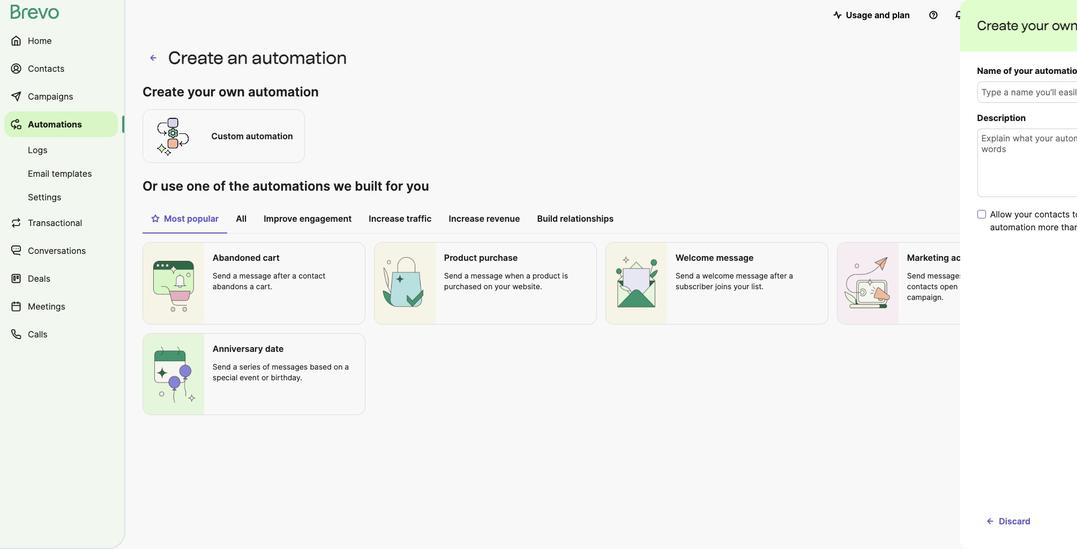 Task type: vqa. For each thing, say whether or not it's contained in the screenshot.


Task type: locate. For each thing, give the bounding box(es) containing it.
0 vertical spatial on
[[990, 271, 999, 280]]

0 vertical spatial based
[[966, 271, 988, 280]]

send inside send a message when a product is purchased on your website.
[[444, 271, 463, 280]]

whether
[[1001, 271, 1030, 280]]

welcome message
[[676, 253, 754, 263]]

you right for
[[407, 179, 429, 194]]

built
[[355, 179, 383, 194]]

after
[[274, 271, 290, 280], [771, 271, 787, 280]]

1 vertical spatial or
[[262, 373, 269, 382]]

event
[[240, 373, 260, 382]]

2 vertical spatial on
[[334, 362, 343, 371]]

of inside create y dialog
[[1056, 65, 1064, 76]]

cart.
[[256, 282, 273, 291]]

send inside send a series of messages based on a special event or birthday.
[[213, 362, 231, 371]]

traffic
[[407, 213, 432, 224]]

we
[[334, 179, 352, 194]]

or inside send messages based on whether contacts open or click an email campaign.
[[961, 282, 968, 291]]

1 vertical spatial on
[[484, 282, 493, 291]]

usage and plan button
[[825, 4, 919, 26]]

improve engagement link
[[255, 208, 361, 233]]

create for create your own automation
[[143, 84, 184, 100]]

create inside dialog
[[1030, 18, 1071, 33]]

0 horizontal spatial of
[[213, 179, 226, 194]]

for
[[386, 179, 403, 194]]

2 vertical spatial automation
[[246, 131, 293, 142]]

increase left traffic
[[369, 213, 405, 224]]

1 horizontal spatial an
[[988, 282, 997, 291]]

2 vertical spatial create
[[143, 84, 184, 100]]

1 increase from the left
[[369, 213, 405, 224]]

message
[[717, 253, 754, 263], [239, 271, 271, 280], [471, 271, 503, 280], [737, 271, 769, 280]]

an right click
[[988, 282, 997, 291]]

a
[[233, 271, 237, 280], [292, 271, 297, 280], [465, 271, 469, 280], [527, 271, 531, 280], [696, 271, 701, 280], [790, 271, 794, 280], [250, 282, 254, 291], [233, 362, 237, 371], [345, 362, 349, 371]]

2 horizontal spatial your
[[734, 282, 750, 291]]

templates
[[52, 168, 92, 179]]

send a welcome message after a subscriber joins your list.
[[676, 271, 794, 291]]

most popular
[[164, 213, 219, 224]]

0 horizontal spatial an
[[228, 48, 248, 68]]

campaign.
[[908, 293, 944, 302]]

1 horizontal spatial increase
[[449, 213, 485, 224]]

home link
[[4, 28, 118, 54]]

messages up the birthday.
[[272, 362, 308, 371]]

send a message when a product is purchased on your website.
[[444, 271, 568, 291]]

build relationships link
[[529, 208, 623, 233]]

an up own
[[228, 48, 248, 68]]

of for send a series of messages based on a special event or birthday.
[[263, 362, 270, 371]]

1 horizontal spatial on
[[484, 282, 493, 291]]

activity
[[952, 253, 983, 263]]

messages up open
[[928, 271, 964, 280]]

send up special
[[213, 362, 231, 371]]

1 vertical spatial messages
[[272, 362, 308, 371]]

click
[[970, 282, 986, 291]]

an
[[228, 48, 248, 68], [988, 282, 997, 291]]

abandoned cart
[[213, 253, 280, 263]]

0 vertical spatial of
[[1056, 65, 1064, 76]]

purchased
[[444, 282, 482, 291]]

y
[[1074, 18, 1078, 33]]

or
[[143, 179, 158, 194]]

or
[[961, 282, 968, 291], [262, 373, 269, 382]]

marketing activity
[[908, 253, 983, 263]]

send up abandons
[[213, 271, 231, 280]]

all
[[236, 213, 247, 224]]

1 horizontal spatial messages
[[928, 271, 964, 280]]

your left own
[[188, 84, 216, 100]]

send for marketing
[[908, 271, 926, 280]]

2 increase from the left
[[449, 213, 485, 224]]

of for or use one of the automations we built for you
[[213, 179, 226, 194]]

after inside send a message after a contact abandons a cart.
[[274, 271, 290, 280]]

1 after from the left
[[274, 271, 290, 280]]

of right name
[[1056, 65, 1064, 76]]

of left the
[[213, 179, 226, 194]]

of inside send a series of messages based on a special event or birthday.
[[263, 362, 270, 371]]

or left click
[[961, 282, 968, 291]]

increase left revenue
[[449, 213, 485, 224]]

settings
[[28, 192, 61, 203]]

0 vertical spatial or
[[961, 282, 968, 291]]

message inside send a message after a contact abandons a cart.
[[239, 271, 271, 280]]

most popular link
[[143, 208, 227, 234]]

build relationships
[[538, 213, 614, 224]]

1 vertical spatial an
[[988, 282, 997, 291]]

you inside allow you
[[1067, 209, 1078, 220]]

message down product purchase
[[471, 271, 503, 280]]

new company
[[996, 10, 1057, 20]]

create
[[1030, 18, 1071, 33], [168, 48, 224, 68], [143, 84, 184, 100]]

automations link
[[4, 112, 118, 137]]

0 horizontal spatial on
[[334, 362, 343, 371]]

conversations
[[28, 246, 86, 256]]

send inside send a welcome message after a subscriber joins your list.
[[676, 271, 694, 280]]

send up subscriber
[[676, 271, 694, 280]]

0 vertical spatial create
[[1030, 18, 1071, 33]]

create y
[[1030, 18, 1078, 33]]

1 horizontal spatial after
[[771, 271, 787, 280]]

website.
[[513, 282, 543, 291]]

message up list.
[[737, 271, 769, 280]]

0 horizontal spatial your
[[188, 84, 216, 100]]

create for create y
[[1030, 18, 1071, 33]]

or right event
[[262, 373, 269, 382]]

send up the contacts
[[908, 271, 926, 280]]

1 vertical spatial of
[[213, 179, 226, 194]]

cart
[[263, 253, 280, 263]]

your left list.
[[734, 282, 750, 291]]

meetings link
[[4, 294, 118, 320]]

allow
[[1042, 209, 1064, 220]]

on inside send a series of messages based on a special event or birthday.
[[334, 362, 343, 371]]

improve
[[264, 213, 297, 224]]

0 vertical spatial messages
[[928, 271, 964, 280]]

your down when at the left of the page
[[495, 282, 511, 291]]

send inside send a message after a contact abandons a cart.
[[213, 271, 231, 280]]

send
[[213, 271, 231, 280], [444, 271, 463, 280], [676, 271, 694, 280], [908, 271, 926, 280], [213, 362, 231, 371]]

1 horizontal spatial of
[[263, 362, 270, 371]]

0 horizontal spatial based
[[310, 362, 332, 371]]

send inside send messages based on whether contacts open or click an email campaign.
[[908, 271, 926, 280]]

email templates link
[[4, 163, 118, 184]]

conversations link
[[4, 238, 118, 264]]

1 horizontal spatial based
[[966, 271, 988, 280]]

0 horizontal spatial increase
[[369, 213, 405, 224]]

messages
[[928, 271, 964, 280], [272, 362, 308, 371]]

1 horizontal spatial or
[[961, 282, 968, 291]]

of right series
[[263, 362, 270, 371]]

custom
[[211, 131, 244, 142]]

you right name
[[1066, 65, 1078, 76]]

based
[[966, 271, 988, 280], [310, 362, 332, 371]]

dxrbf image
[[151, 215, 160, 223]]

email templates
[[28, 168, 92, 179]]

create for create an automation
[[168, 48, 224, 68]]

send up purchased
[[444, 271, 463, 280]]

0 horizontal spatial or
[[262, 373, 269, 382]]

contacts link
[[4, 56, 118, 82]]

you right allow
[[1067, 209, 1078, 220]]

message up the cart.
[[239, 271, 271, 280]]

you
[[1066, 65, 1078, 76], [407, 179, 429, 194], [1067, 209, 1078, 220]]

of
[[1056, 65, 1064, 76], [213, 179, 226, 194], [263, 362, 270, 371]]

1 vertical spatial based
[[310, 362, 332, 371]]

1 vertical spatial create
[[168, 48, 224, 68]]

date
[[265, 344, 284, 354]]

send for abandoned
[[213, 271, 231, 280]]

increase
[[369, 213, 405, 224], [449, 213, 485, 224]]

tab list
[[143, 208, 1061, 234]]

joins
[[716, 282, 732, 291]]

2 after from the left
[[771, 271, 787, 280]]

2 vertical spatial of
[[263, 362, 270, 371]]

logs link
[[4, 139, 118, 161]]

product
[[533, 271, 561, 280]]

welcome
[[703, 271, 734, 280]]

usage and plan
[[847, 10, 911, 20]]

0 horizontal spatial after
[[274, 271, 290, 280]]

1 horizontal spatial your
[[495, 282, 511, 291]]

list.
[[752, 282, 764, 291]]

after inside send a welcome message after a subscriber joins your list.
[[771, 271, 787, 280]]

contacts
[[908, 282, 939, 291]]

2 horizontal spatial on
[[990, 271, 999, 280]]

2 horizontal spatial of
[[1056, 65, 1064, 76]]

product purchase
[[444, 253, 518, 263]]

2 vertical spatial you
[[1067, 209, 1078, 220]]

0 horizontal spatial messages
[[272, 362, 308, 371]]



Task type: describe. For each thing, give the bounding box(es) containing it.
subscriber
[[676, 282, 714, 291]]

calls
[[28, 329, 48, 340]]

calls link
[[4, 322, 118, 347]]

send a series of messages based on a special event or birthday.
[[213, 362, 349, 382]]

anniversary date
[[213, 344, 284, 354]]

logs
[[28, 145, 48, 156]]

automations
[[28, 119, 82, 130]]

own
[[219, 84, 245, 100]]

deals
[[28, 273, 50, 284]]

relationships
[[560, 213, 614, 224]]

send for product
[[444, 271, 463, 280]]

on inside send messages based on whether contacts open or click an email campaign.
[[990, 271, 999, 280]]

based inside send messages based on whether contacts open or click an email campaign.
[[966, 271, 988, 280]]

send a message after a contact abandons a cart.
[[213, 271, 326, 291]]

custom automation button
[[143, 108, 305, 165]]

based inside send a series of messages based on a special event or birthday.
[[310, 362, 332, 371]]

meetings
[[28, 301, 65, 312]]

revenue
[[487, 213, 520, 224]]

or inside send a series of messages based on a special event or birthday.
[[262, 373, 269, 382]]

increase revenue
[[449, 213, 520, 224]]

transactional
[[28, 218, 82, 228]]

series
[[239, 362, 261, 371]]

1 vertical spatial you
[[407, 179, 429, 194]]

the
[[229, 179, 250, 194]]

email
[[28, 168, 49, 179]]

new company button
[[975, 4, 1061, 26]]

messages inside send messages based on whether contacts open or click an email campaign.
[[928, 271, 964, 280]]

increase traffic link
[[361, 208, 441, 233]]

purchase
[[479, 253, 518, 263]]

build
[[538, 213, 558, 224]]

is
[[563, 271, 568, 280]]

on inside send a message when a product is purchased on your website.
[[484, 282, 493, 291]]

an inside send messages based on whether contacts open or click an email campaign.
[[988, 282, 997, 291]]

messages inside send a series of messages based on a special event or birthday.
[[272, 362, 308, 371]]

automation inside "custom automation" button
[[246, 131, 293, 142]]

automations
[[253, 179, 331, 194]]

birthday.
[[271, 373, 303, 382]]

increase for increase revenue
[[449, 213, 485, 224]]

open
[[941, 282, 959, 291]]

allow you
[[1042, 209, 1078, 233]]

0 vertical spatial an
[[228, 48, 248, 68]]

anniversary
[[213, 344, 263, 354]]

company
[[1017, 10, 1057, 20]]

home
[[28, 35, 52, 46]]

plan
[[893, 10, 911, 20]]

special
[[213, 373, 238, 382]]

when
[[505, 271, 524, 280]]

usage
[[847, 10, 873, 20]]

message inside send a welcome message after a subscriber joins your list.
[[737, 271, 769, 280]]

tab list containing most popular
[[143, 208, 1061, 234]]

welcome
[[676, 253, 715, 263]]

name
[[1030, 65, 1054, 76]]

engagement
[[300, 213, 352, 224]]

most
[[164, 213, 185, 224]]

transactional link
[[4, 210, 118, 236]]

send for anniversary
[[213, 362, 231, 371]]

contacts
[[28, 63, 65, 74]]

all link
[[227, 208, 255, 233]]

0 vertical spatial you
[[1066, 65, 1078, 76]]

improve engagement
[[264, 213, 352, 224]]

your inside send a welcome message after a subscriber joins your list.
[[734, 282, 750, 291]]

marketing
[[908, 253, 950, 263]]

send for welcome
[[676, 271, 694, 280]]

message up send a welcome message after a subscriber joins your list.
[[717, 253, 754, 263]]

create y dialog
[[1012, 0, 1078, 550]]

one
[[187, 179, 210, 194]]

your inside send a message when a product is purchased on your website.
[[495, 282, 511, 291]]

campaigns link
[[4, 84, 118, 109]]

product
[[444, 253, 477, 263]]

abandons
[[213, 282, 248, 291]]

1 vertical spatial automation
[[248, 84, 319, 100]]

message inside send a message when a product is purchased on your website.
[[471, 271, 503, 280]]

increase for increase traffic
[[369, 213, 405, 224]]

increase traffic
[[369, 213, 432, 224]]

contact
[[299, 271, 326, 280]]

create an automation
[[168, 48, 347, 68]]

description
[[1030, 113, 1078, 123]]

popular
[[187, 213, 219, 224]]

name of you
[[1030, 65, 1078, 76]]

custom automation
[[211, 131, 293, 142]]

campaigns
[[28, 91, 73, 102]]

0 vertical spatial automation
[[252, 48, 347, 68]]

abandoned
[[213, 253, 261, 263]]

deals link
[[4, 266, 118, 292]]

increase revenue link
[[441, 208, 529, 233]]

send messages based on whether contacts open or click an email campaign.
[[908, 271, 1030, 302]]

use
[[161, 179, 183, 194]]

email
[[999, 282, 1018, 291]]



